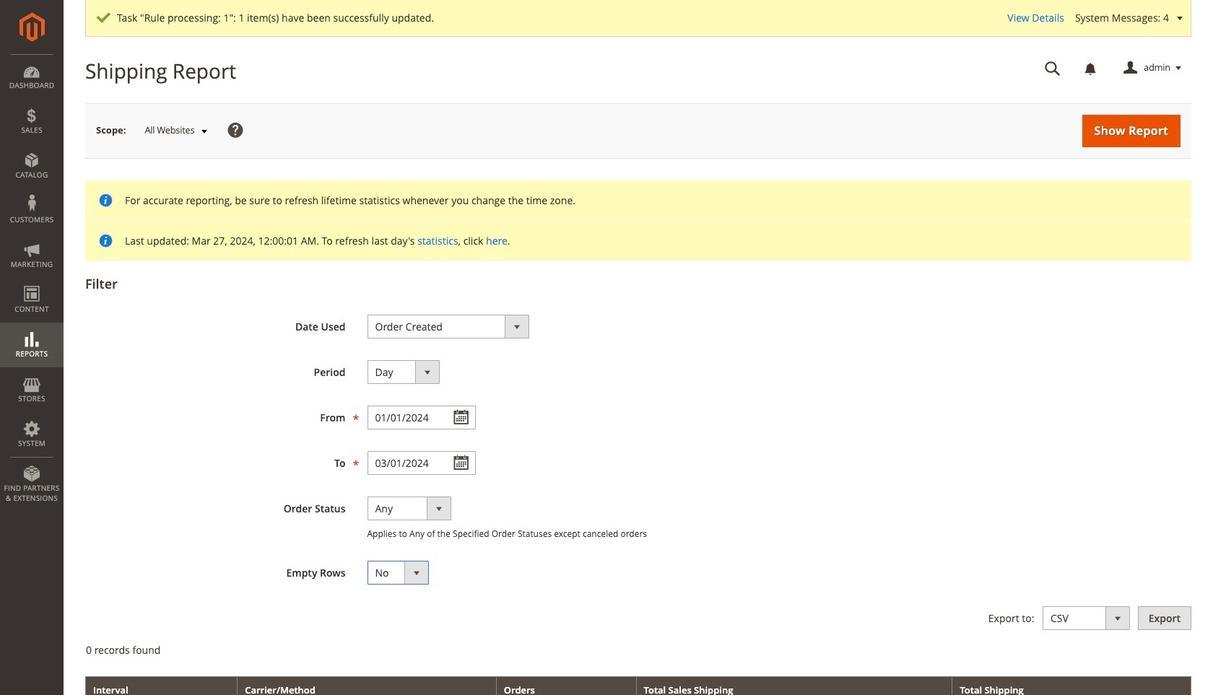 Task type: describe. For each thing, give the bounding box(es) containing it.
magento admin panel image
[[19, 12, 44, 42]]



Task type: vqa. For each thing, say whether or not it's contained in the screenshot.
text box
yes



Task type: locate. For each thing, give the bounding box(es) containing it.
menu bar
[[0, 54, 64, 511]]

None text field
[[1035, 56, 1071, 81], [367, 406, 476, 430], [367, 451, 476, 475], [1035, 56, 1071, 81], [367, 406, 476, 430], [367, 451, 476, 475]]



